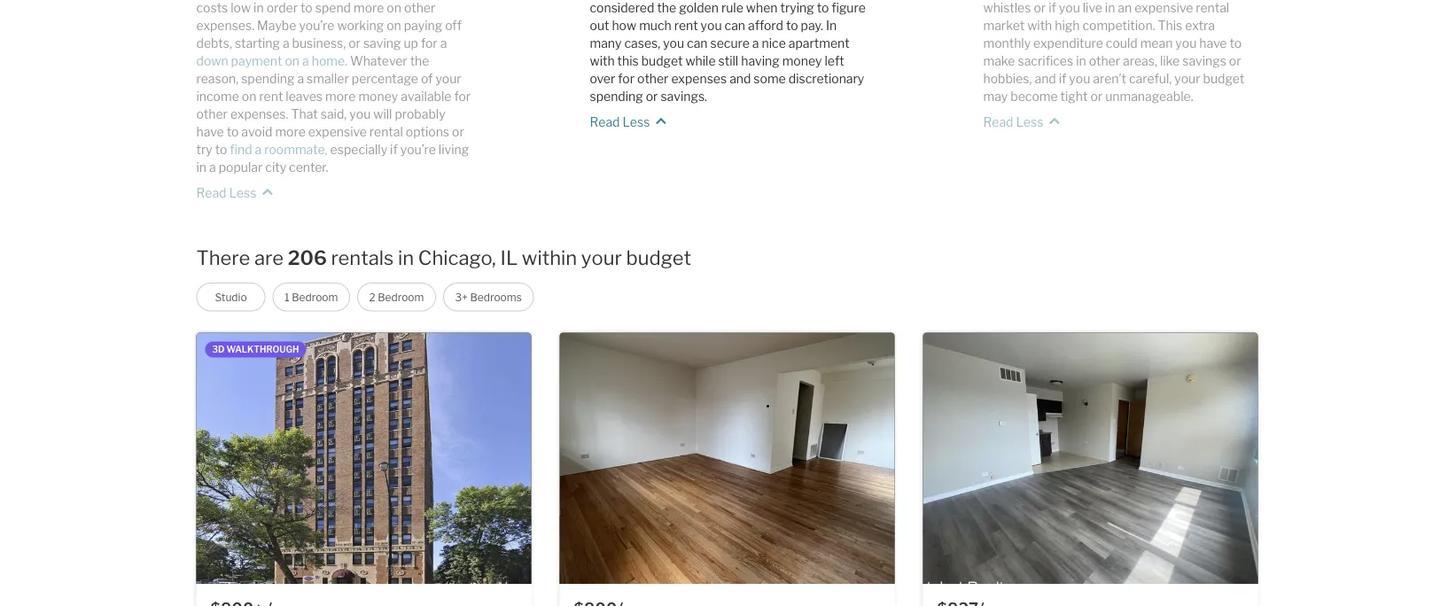 Task type: locate. For each thing, give the bounding box(es) containing it.
1 vertical spatial on
[[242, 89, 256, 104]]

2 horizontal spatial read
[[983, 114, 1013, 129]]

money
[[358, 89, 398, 104]]

1 bedroom from the left
[[292, 290, 338, 303]]

1 horizontal spatial read
[[590, 114, 620, 129]]

bedroom for 1 bedroom
[[292, 290, 338, 303]]

bedroom inside radio
[[378, 290, 424, 303]]

3+ Bedrooms radio
[[443, 283, 534, 311]]

1 bedroom
[[285, 290, 338, 303]]

your inside whatever the reason, spending a smaller percentage of your income on rent leaves more money available for other expenses. that said, you will probably have to avoid more expensive rental options or try to
[[436, 71, 461, 86]]

living
[[439, 142, 469, 157]]

option group
[[196, 272, 534, 311]]

your
[[436, 71, 461, 86], [581, 246, 622, 270]]

read less
[[590, 114, 650, 129], [983, 114, 1043, 129], [196, 185, 256, 200]]

your right of at the top left of the page
[[436, 71, 461, 86]]

less for middle 'read less' link
[[623, 114, 650, 129]]

a inside especially if you're living in a popular city center.
[[209, 160, 216, 175]]

1 horizontal spatial less
[[623, 114, 650, 129]]

in for a
[[196, 160, 207, 175]]

1 vertical spatial more
[[275, 124, 306, 139]]

read
[[590, 114, 620, 129], [983, 114, 1013, 129], [196, 185, 226, 200]]

more up roommate,
[[275, 124, 306, 139]]

photo of 7530 s saginaw ave, chicago, il 60649 image
[[560, 333, 895, 584]]

or
[[452, 124, 464, 139]]

a
[[302, 53, 309, 68], [297, 71, 304, 86], [255, 142, 262, 157], [209, 160, 216, 175]]

3+ bedrooms
[[455, 290, 522, 303]]

206
[[288, 246, 327, 270]]

next button image
[[499, 448, 517, 465]]

in up 2 bedroom radio
[[398, 246, 414, 270]]

to right try
[[215, 142, 227, 157]]

probably
[[395, 107, 445, 122]]

on up spending
[[285, 53, 300, 68]]

0 horizontal spatial bedroom
[[292, 290, 338, 303]]

0 horizontal spatial in
[[196, 160, 207, 175]]

1 horizontal spatial your
[[581, 246, 622, 270]]

read less link
[[590, 105, 671, 131], [983, 105, 1065, 131], [196, 176, 278, 202]]

find a roommate, link
[[230, 142, 330, 157]]

option group containing studio
[[196, 272, 534, 311]]

in
[[196, 160, 207, 175], [398, 246, 414, 270]]

0 vertical spatial in
[[196, 160, 207, 175]]

to
[[227, 124, 239, 139], [215, 142, 227, 157]]

0 horizontal spatial read
[[196, 185, 226, 200]]

photo of 7300 s south shore dr, chicago, il 60649 image
[[196, 333, 531, 584]]

1 horizontal spatial more
[[325, 89, 356, 104]]

have
[[196, 124, 224, 139]]

0 vertical spatial your
[[436, 71, 461, 86]]

in inside especially if you're living in a popular city center.
[[196, 160, 207, 175]]

more up said,
[[325, 89, 356, 104]]

on
[[285, 53, 300, 68], [242, 89, 256, 104]]

0 horizontal spatial more
[[275, 124, 306, 139]]

will
[[373, 107, 392, 122]]

on up expenses.
[[242, 89, 256, 104]]

bedroom right 1
[[292, 290, 338, 303]]

0 horizontal spatial read less link
[[196, 176, 278, 202]]

whatever the reason, spending a smaller percentage of your income on rent leaves more money available for other expenses. that said, you will probably have to avoid more expensive rental options or try to
[[196, 53, 471, 157]]

0 horizontal spatial your
[[436, 71, 461, 86]]

1 vertical spatial your
[[581, 246, 622, 270]]

bedroom inside option
[[292, 290, 338, 303]]

rentals
[[331, 246, 394, 270]]

down
[[196, 53, 228, 68]]

the
[[410, 53, 429, 68]]

bedroom right 2
[[378, 290, 424, 303]]

in down try
[[196, 160, 207, 175]]

1 horizontal spatial bedroom
[[378, 290, 424, 303]]

1 horizontal spatial in
[[398, 246, 414, 270]]

1 vertical spatial in
[[398, 246, 414, 270]]

that
[[291, 107, 318, 122]]

0 vertical spatial more
[[325, 89, 356, 104]]

0 horizontal spatial less
[[229, 185, 256, 200]]

home.
[[312, 53, 347, 68]]

0 vertical spatial on
[[285, 53, 300, 68]]

of
[[421, 71, 433, 86]]

1 horizontal spatial on
[[285, 53, 300, 68]]

rent
[[259, 89, 283, 104]]

il
[[500, 246, 518, 270]]

bedroom
[[292, 290, 338, 303], [378, 290, 424, 303]]

there are 206 rentals in chicago, il within your budget
[[196, 246, 691, 270]]

income
[[196, 89, 239, 104]]

less
[[623, 114, 650, 129], [1016, 114, 1043, 129], [229, 185, 256, 200]]

2 bedroom from the left
[[378, 290, 424, 303]]

especially if you're living in a popular city center.
[[196, 142, 469, 175]]

center.
[[289, 160, 328, 175]]

your right within
[[581, 246, 622, 270]]

try
[[196, 142, 212, 157]]

whatever
[[350, 53, 407, 68]]

if
[[390, 142, 398, 157]]

more
[[325, 89, 356, 104], [275, 124, 306, 139]]

to up find on the left
[[227, 124, 239, 139]]

city
[[265, 160, 286, 175]]

within
[[522, 246, 577, 270]]

there
[[196, 246, 250, 270]]

2 horizontal spatial less
[[1016, 114, 1043, 129]]

a down try
[[209, 160, 216, 175]]

find
[[230, 142, 252, 157]]

leaves
[[286, 89, 323, 104]]

a up leaves
[[297, 71, 304, 86]]

expenses.
[[230, 107, 288, 122]]

smaller
[[307, 71, 349, 86]]

less for left 'read less' link
[[229, 185, 256, 200]]

less for rightmost 'read less' link
[[1016, 114, 1043, 129]]

in for chicago,
[[398, 246, 414, 270]]

available
[[401, 89, 452, 104]]

read for rightmost 'read less' link
[[983, 114, 1013, 129]]

for
[[454, 89, 471, 104]]

your for within
[[581, 246, 622, 270]]

0 horizontal spatial on
[[242, 89, 256, 104]]

read for middle 'read less' link
[[590, 114, 620, 129]]



Task type: vqa. For each thing, say whether or not it's contained in the screenshot.
"Chicago,"
yes



Task type: describe. For each thing, give the bounding box(es) containing it.
you're
[[400, 142, 436, 157]]

you
[[349, 107, 371, 122]]

roommate,
[[264, 142, 328, 157]]

find a roommate,
[[230, 142, 330, 157]]

down payment on a home.
[[196, 53, 350, 68]]

rental
[[369, 124, 403, 139]]

walkthrough
[[227, 344, 299, 355]]

budget
[[626, 246, 691, 270]]

popular
[[219, 160, 263, 175]]

a left home.
[[302, 53, 309, 68]]

1 horizontal spatial read less
[[590, 114, 650, 129]]

chicago,
[[418, 246, 496, 270]]

payment
[[231, 53, 282, 68]]

2 bedroom
[[369, 290, 424, 303]]

0 vertical spatial to
[[227, 124, 239, 139]]

2
[[369, 290, 375, 303]]

photo of 1637 w 89th st, chicago, il 60620 image
[[923, 333, 1258, 584]]

1 Bedroom radio
[[273, 283, 350, 311]]

especially
[[330, 142, 387, 157]]

on inside whatever the reason, spending a smaller percentage of your income on rent leaves more money available for other expenses. that said, you will probably have to avoid more expensive rental options or try to
[[242, 89, 256, 104]]

spending
[[241, 71, 295, 86]]

a inside whatever the reason, spending a smaller percentage of your income on rent leaves more money available for other expenses. that said, you will probably have to avoid more expensive rental options or try to
[[297, 71, 304, 86]]

1 vertical spatial to
[[215, 142, 227, 157]]

down payment on a home. link
[[196, 53, 350, 68]]

2 horizontal spatial read less
[[983, 114, 1043, 129]]

3d
[[212, 344, 225, 355]]

said,
[[321, 107, 347, 122]]

previous button image
[[210, 448, 228, 465]]

3d walkthrough
[[212, 344, 299, 355]]

percentage
[[352, 71, 418, 86]]

2 horizontal spatial read less link
[[983, 105, 1065, 131]]

avoid
[[241, 124, 272, 139]]

0 horizontal spatial read less
[[196, 185, 256, 200]]

studio
[[215, 290, 247, 303]]

read for left 'read less' link
[[196, 185, 226, 200]]

your for of
[[436, 71, 461, 86]]

2 Bedroom radio
[[357, 283, 436, 311]]

Studio radio
[[196, 283, 265, 311]]

options
[[406, 124, 449, 139]]

1
[[285, 290, 289, 303]]

expensive
[[308, 124, 367, 139]]

bedroom for 2 bedroom
[[378, 290, 424, 303]]

3+
[[455, 290, 468, 303]]

1 horizontal spatial read less link
[[590, 105, 671, 131]]

are
[[254, 246, 284, 270]]

bedrooms
[[470, 290, 522, 303]]

a right find on the left
[[255, 142, 262, 157]]

other
[[196, 107, 228, 122]]

reason,
[[196, 71, 239, 86]]



